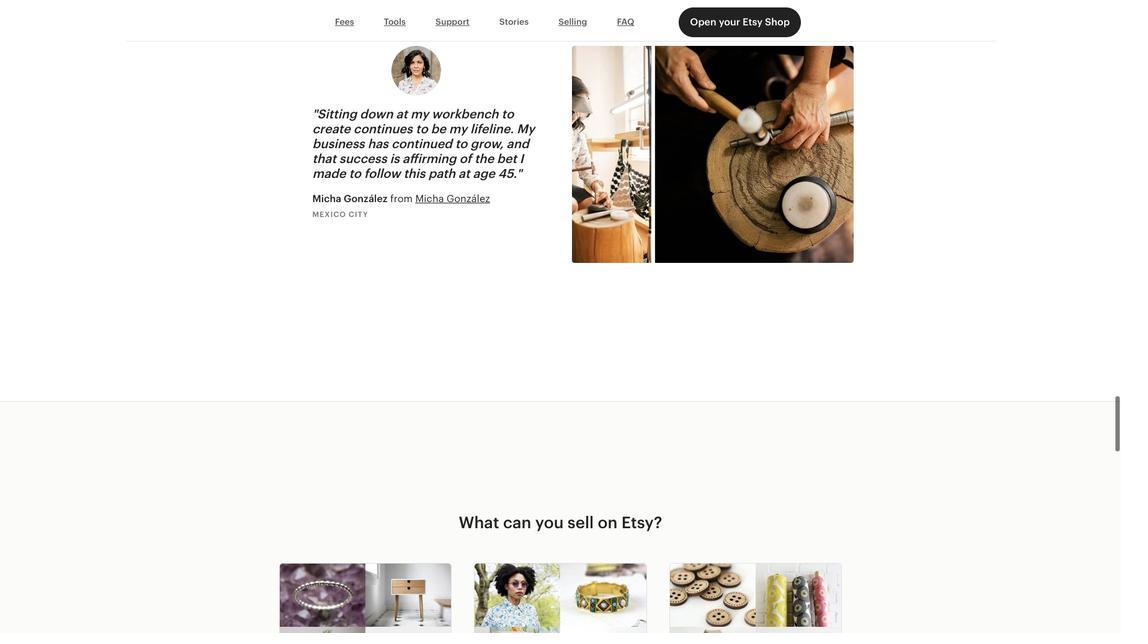 Task type: describe. For each thing, give the bounding box(es) containing it.
45."
[[498, 167, 522, 181]]

on
[[598, 514, 618, 533]]

shop
[[765, 16, 790, 28]]

has
[[368, 137, 389, 151]]

faq
[[617, 17, 635, 27]]

down
[[360, 107, 393, 121]]

1 vertical spatial at
[[459, 167, 470, 181]]

selling link
[[544, 11, 602, 34]]

"sitting down at my workbench to create continues to be my lifeline. my business has continued to grow, and that success is affirming of the bet i made to follow this path at age 45."
[[312, 107, 535, 181]]

0 vertical spatial at
[[396, 107, 408, 121]]

made
[[312, 167, 346, 181]]

and
[[507, 137, 529, 151]]

micha gonzález from micha gonzález mexico city
[[312, 193, 490, 219]]

lifeline.
[[470, 122, 514, 136]]

to up of on the left
[[455, 137, 468, 151]]

what can you sell on etsy?
[[459, 514, 663, 533]]

create
[[312, 122, 351, 136]]

2 gonzález from the left
[[447, 193, 490, 205]]

stories
[[499, 17, 529, 27]]

to down the success
[[349, 167, 361, 181]]

continued
[[392, 137, 452, 151]]

open your etsy shop link
[[679, 7, 801, 37]]

that
[[312, 152, 336, 166]]

your
[[719, 16, 741, 28]]

1 gonzález from the left
[[344, 193, 388, 205]]

0 vertical spatial my
[[411, 107, 429, 121]]

tools link
[[369, 11, 421, 34]]

city
[[349, 211, 368, 219]]

of
[[460, 152, 472, 166]]

support link
[[421, 11, 485, 34]]

be
[[431, 122, 446, 136]]

1 micha gonzález image from the left
[[391, 46, 441, 96]]

age
[[473, 167, 495, 181]]



Task type: locate. For each thing, give the bounding box(es) containing it.
gonzález
[[344, 193, 388, 205], [447, 193, 490, 205]]

open
[[690, 16, 717, 28]]

mexico
[[312, 211, 346, 219]]

support
[[436, 17, 470, 27]]

my
[[517, 122, 535, 136]]

0 horizontal spatial micha
[[312, 193, 341, 205]]

2 micha from the left
[[416, 193, 444, 205]]

is
[[390, 152, 400, 166]]

path
[[428, 167, 456, 181]]

fees link
[[320, 11, 369, 34]]

etsy?
[[622, 514, 663, 533]]

to
[[502, 107, 514, 121], [416, 122, 428, 136], [455, 137, 468, 151], [349, 167, 361, 181]]

0 horizontal spatial gonzález
[[344, 193, 388, 205]]

fees
[[335, 17, 354, 27]]

can
[[503, 514, 532, 533]]

micha up mexico
[[312, 193, 341, 205]]

my
[[411, 107, 429, 121], [449, 122, 467, 136]]

this
[[404, 167, 425, 181]]

i
[[520, 152, 524, 166]]

at up continues
[[396, 107, 408, 121]]

gonzález down the age
[[447, 193, 490, 205]]

grow,
[[471, 137, 504, 151]]

1 vertical spatial my
[[449, 122, 467, 136]]

success
[[339, 152, 387, 166]]

micha gonzález image
[[391, 46, 441, 96], [572, 46, 854, 263]]

selling
[[559, 17, 587, 27]]

affirming
[[403, 152, 457, 166]]

from
[[390, 193, 413, 205]]

1 horizontal spatial micha gonzález image
[[572, 46, 854, 263]]

1 micha from the left
[[312, 193, 341, 205]]

0 horizontal spatial at
[[396, 107, 408, 121]]

micha gonzález link
[[416, 193, 490, 205]]

faq link
[[602, 11, 649, 34]]

1 horizontal spatial at
[[459, 167, 470, 181]]

open your etsy shop
[[690, 16, 790, 28]]

bet
[[497, 152, 517, 166]]

my down workbench
[[449, 122, 467, 136]]

micha down path
[[416, 193, 444, 205]]

1 horizontal spatial gonzález
[[447, 193, 490, 205]]

what
[[459, 514, 499, 533]]

"sitting
[[312, 107, 357, 121]]

workbench
[[432, 107, 499, 121]]

gonzález up city
[[344, 193, 388, 205]]

to up continued
[[416, 122, 428, 136]]

1 horizontal spatial my
[[449, 122, 467, 136]]

0 horizontal spatial my
[[411, 107, 429, 121]]

continues
[[354, 122, 413, 136]]

1 horizontal spatial micha
[[416, 193, 444, 205]]

at down of on the left
[[459, 167, 470, 181]]

follow
[[364, 167, 401, 181]]

0 horizontal spatial micha gonzález image
[[391, 46, 441, 96]]

you
[[535, 514, 564, 533]]

stories link
[[485, 11, 544, 34]]

sell
[[568, 514, 594, 533]]

tools
[[384, 17, 406, 27]]

2 micha gonzález image from the left
[[572, 46, 854, 263]]

to up lifeline.
[[502, 107, 514, 121]]

micha
[[312, 193, 341, 205], [416, 193, 444, 205]]

at
[[396, 107, 408, 121], [459, 167, 470, 181]]

my up continued
[[411, 107, 429, 121]]

the
[[475, 152, 494, 166]]

business
[[312, 137, 365, 151]]

etsy
[[743, 16, 763, 28]]



Task type: vqa. For each thing, say whether or not it's contained in the screenshot.
Incredible
no



